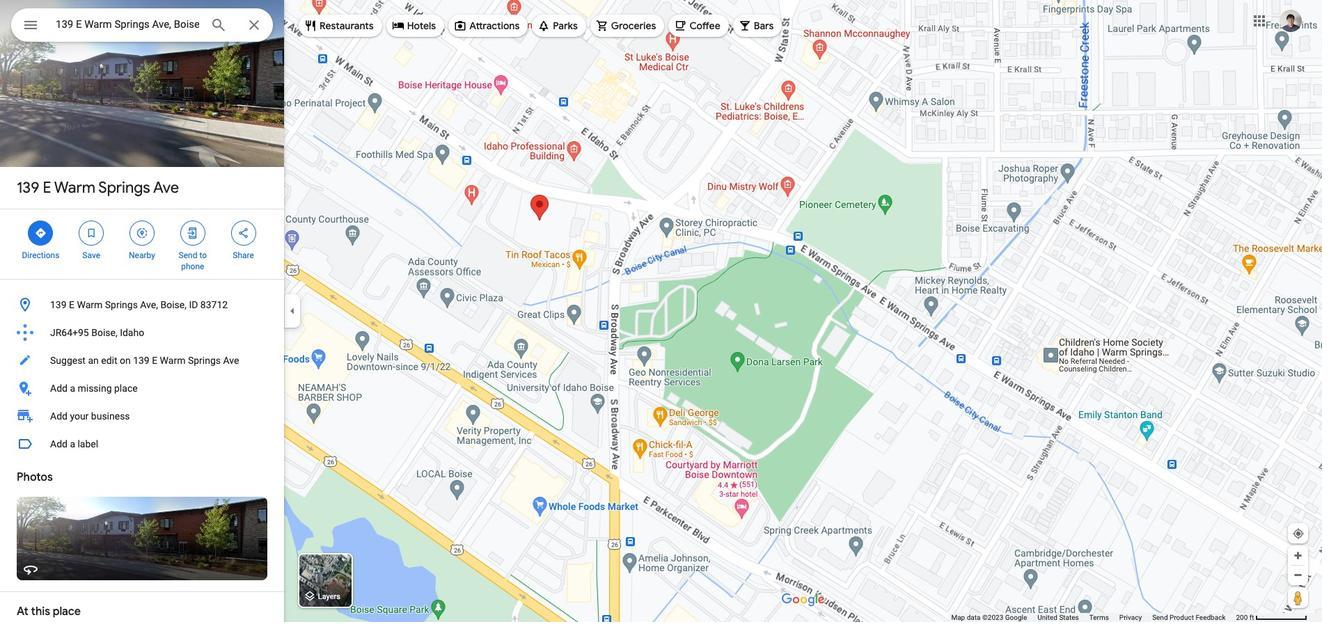 Task type: vqa. For each thing, say whether or not it's contained in the screenshot.
the topmost THE 2 PLACES element
no



Task type: locate. For each thing, give the bounding box(es) containing it.
boise,
[[160, 299, 187, 311], [91, 327, 117, 338]]

add left label
[[50, 439, 67, 450]]

0 vertical spatial place
[[114, 383, 138, 394]]

send for send to phone
[[179, 251, 197, 260]]

1 vertical spatial a
[[70, 439, 75, 450]]

 search field
[[11, 8, 273, 45]]

e up 
[[43, 178, 51, 198]]

1 vertical spatial e
[[69, 299, 75, 311]]

1 vertical spatial place
[[53, 605, 81, 619]]

ave up actions for 139 e warm springs ave region
[[153, 178, 179, 198]]

0 vertical spatial ave
[[153, 178, 179, 198]]

1 horizontal spatial boise,
[[160, 299, 187, 311]]

send inside send to phone
[[179, 251, 197, 260]]

warm for 139 e warm springs ave
[[54, 178, 95, 198]]

a for label
[[70, 439, 75, 450]]

e inside suggest an edit on 139 e warm springs ave button
[[152, 355, 157, 366]]

139 up the jr64+95
[[50, 299, 67, 311]]

2 vertical spatial add
[[50, 439, 67, 450]]

place down the on
[[114, 383, 138, 394]]

directions
[[22, 251, 59, 260]]

0 horizontal spatial place
[[53, 605, 81, 619]]

coffee
[[690, 19, 720, 32]]

bars
[[754, 19, 774, 32]]

missing
[[78, 383, 112, 394]]

send inside send product feedback button
[[1152, 614, 1168, 622]]

ft
[[1250, 614, 1254, 622]]

a left missing
[[70, 383, 75, 394]]

2 a from the top
[[70, 439, 75, 450]]

terms
[[1090, 614, 1109, 622]]

1 vertical spatial boise,
[[91, 327, 117, 338]]

2 vertical spatial 139
[[133, 355, 150, 366]]

phone
[[181, 262, 204, 272]]

jr64+95 boise, idaho button
[[0, 319, 284, 347]]

139 right the on
[[133, 355, 150, 366]]

data
[[967, 614, 981, 622]]

139 e warm springs ave
[[17, 178, 179, 198]]

footer containing map data ©2023 google
[[951, 613, 1236, 622]]

warm up jr64+95 boise, idaho
[[77, 299, 103, 311]]

83712
[[200, 299, 228, 311]]

0 vertical spatial add
[[50, 383, 67, 394]]

product
[[1170, 614, 1194, 622]]

e inside 139 e warm springs ave, boise, id 83712 "button"
[[69, 299, 75, 311]]

None field
[[56, 16, 199, 33]]

©2023
[[982, 614, 1004, 622]]

2 vertical spatial warm
[[160, 355, 186, 366]]

springs left ave,
[[105, 299, 138, 311]]

a left label
[[70, 439, 75, 450]]

0 horizontal spatial send
[[179, 251, 197, 260]]

save
[[82, 251, 100, 260]]

1 vertical spatial ave
[[223, 355, 239, 366]]

e up the jr64+95
[[69, 299, 75, 311]]

1 vertical spatial springs
[[105, 299, 138, 311]]

3 add from the top
[[50, 439, 67, 450]]

1 horizontal spatial ave
[[223, 355, 239, 366]]

ave
[[153, 178, 179, 198], [223, 355, 239, 366]]

groceries button
[[590, 9, 665, 42]]

2 vertical spatial springs
[[188, 355, 221, 366]]

1 a from the top
[[70, 383, 75, 394]]

springs down 83712
[[188, 355, 221, 366]]

0 horizontal spatial 139
[[17, 178, 39, 198]]

place
[[114, 383, 138, 394], [53, 605, 81, 619]]

warm up 
[[54, 178, 95, 198]]

139 e warm springs ave, boise, id 83712 button
[[0, 291, 284, 319]]

139 inside "button"
[[50, 299, 67, 311]]

139
[[17, 178, 39, 198], [50, 299, 67, 311], [133, 355, 150, 366]]

springs for ave,
[[105, 299, 138, 311]]

200 ft
[[1236, 614, 1254, 622]]

0 vertical spatial send
[[179, 251, 197, 260]]

warm inside "button"
[[77, 299, 103, 311]]

2 horizontal spatial e
[[152, 355, 157, 366]]

warm down jr64+95 boise, idaho "button"
[[160, 355, 186, 366]]

a
[[70, 383, 75, 394], [70, 439, 75, 450]]

zoom in image
[[1293, 551, 1303, 561]]

warm
[[54, 178, 95, 198], [77, 299, 103, 311], [160, 355, 186, 366]]

1 horizontal spatial 139
[[50, 299, 67, 311]]

share
[[233, 251, 254, 260]]

springs up the 
[[98, 178, 150, 198]]

terms button
[[1090, 613, 1109, 622]]

add for add a label
[[50, 439, 67, 450]]

google account: nolan park  
(nolan.park@adept.ai) image
[[1280, 9, 1302, 32]]

e
[[43, 178, 51, 198], [69, 299, 75, 311], [152, 355, 157, 366]]

to
[[199, 251, 207, 260]]

business
[[91, 411, 130, 422]]

0 horizontal spatial e
[[43, 178, 51, 198]]

add left your
[[50, 411, 67, 422]]

add
[[50, 383, 67, 394], [50, 411, 67, 422], [50, 439, 67, 450]]

139 E Warm Springs Ave, Boise, ID 83712 field
[[11, 8, 273, 42]]

1 horizontal spatial e
[[69, 299, 75, 311]]

send up the phone
[[179, 251, 197, 260]]

0 horizontal spatial ave
[[153, 178, 179, 198]]

1 add from the top
[[50, 383, 67, 394]]

google
[[1005, 614, 1027, 622]]

0 horizontal spatial boise,
[[91, 327, 117, 338]]

footer
[[951, 613, 1236, 622]]

add down suggest
[[50, 383, 67, 394]]

edit
[[101, 355, 117, 366]]

0 vertical spatial springs
[[98, 178, 150, 198]]

boise, left idaho
[[91, 327, 117, 338]]

united states
[[1038, 614, 1079, 622]]

united
[[1038, 614, 1058, 622]]

add a missing place
[[50, 383, 138, 394]]


[[136, 226, 148, 241]]

2 horizontal spatial 139
[[133, 355, 150, 366]]

1 horizontal spatial send
[[1152, 614, 1168, 622]]

ave down 83712
[[223, 355, 239, 366]]

1 vertical spatial warm
[[77, 299, 103, 311]]

e right the on
[[152, 355, 157, 366]]

1 vertical spatial send
[[1152, 614, 1168, 622]]

2 vertical spatial e
[[152, 355, 157, 366]]

ave inside button
[[223, 355, 239, 366]]

parks
[[553, 19, 578, 32]]

1 horizontal spatial place
[[114, 383, 138, 394]]

on
[[120, 355, 131, 366]]

hotels
[[407, 19, 436, 32]]

warm inside button
[[160, 355, 186, 366]]

bars button
[[733, 9, 782, 42]]

add for add your business
[[50, 411, 67, 422]]

warm for 139 e warm springs ave, boise, id 83712
[[77, 299, 103, 311]]

1 vertical spatial 139
[[50, 299, 67, 311]]

send left 'product'
[[1152, 614, 1168, 622]]

0 vertical spatial warm
[[54, 178, 95, 198]]


[[34, 226, 47, 241]]

1 vertical spatial add
[[50, 411, 67, 422]]

0 vertical spatial 139
[[17, 178, 39, 198]]

0 vertical spatial e
[[43, 178, 51, 198]]

139 up 
[[17, 178, 39, 198]]

0 vertical spatial boise,
[[160, 299, 187, 311]]

groceries
[[611, 19, 656, 32]]

springs
[[98, 178, 150, 198], [105, 299, 138, 311], [188, 355, 221, 366]]


[[22, 15, 39, 35]]

this
[[31, 605, 50, 619]]

none field inside 139 e warm springs ave, boise, id 83712 field
[[56, 16, 199, 33]]

2 add from the top
[[50, 411, 67, 422]]

place right this
[[53, 605, 81, 619]]

send
[[179, 251, 197, 260], [1152, 614, 1168, 622]]

200 ft button
[[1236, 614, 1308, 622]]

boise, left id
[[160, 299, 187, 311]]

springs inside "button"
[[105, 299, 138, 311]]

e for 139 e warm springs ave
[[43, 178, 51, 198]]

0 vertical spatial a
[[70, 383, 75, 394]]



Task type: describe. For each thing, give the bounding box(es) containing it.
idaho
[[120, 327, 144, 338]]

add for add a missing place
[[50, 383, 67, 394]]

map data ©2023 google
[[951, 614, 1027, 622]]

jr64+95
[[50, 327, 89, 338]]

id
[[189, 299, 198, 311]]

google maps element
[[0, 0, 1322, 622]]

footer inside google maps 'element'
[[951, 613, 1236, 622]]

hotels button
[[386, 9, 444, 42]]

139 inside button
[[133, 355, 150, 366]]

restaurants button
[[299, 9, 382, 42]]

privacy button
[[1120, 613, 1142, 622]]

send product feedback
[[1152, 614, 1226, 622]]

ave,
[[140, 299, 158, 311]]

show street view coverage image
[[1288, 588, 1308, 609]]

nearby
[[129, 251, 155, 260]]

an
[[88, 355, 99, 366]]


[[85, 226, 98, 241]]

139 e warm springs ave, boise, id 83712
[[50, 299, 228, 311]]

actions for 139 e warm springs ave region
[[0, 210, 284, 279]]


[[186, 226, 199, 241]]

privacy
[[1120, 614, 1142, 622]]

add your business
[[50, 411, 130, 422]]

at this place
[[17, 605, 81, 619]]

restaurants
[[320, 19, 374, 32]]

add a label
[[50, 439, 98, 450]]

springs for ave
[[98, 178, 150, 198]]

zoom out image
[[1293, 570, 1303, 581]]

attractions
[[469, 19, 520, 32]]

139 for 139 e warm springs ave, boise, id 83712
[[50, 299, 67, 311]]

200
[[1236, 614, 1248, 622]]

139 e warm springs ave main content
[[0, 0, 284, 622]]

states
[[1059, 614, 1079, 622]]

collapse side panel image
[[285, 304, 300, 319]]

139 for 139 e warm springs ave
[[17, 178, 39, 198]]

place inside button
[[114, 383, 138, 394]]


[[237, 226, 250, 241]]

send product feedback button
[[1152, 613, 1226, 622]]

suggest an edit on 139 e warm springs ave button
[[0, 347, 284, 375]]

add your business link
[[0, 402, 284, 430]]

united states button
[[1038, 613, 1079, 622]]

label
[[78, 439, 98, 450]]

map
[[951, 614, 965, 622]]

parks button
[[532, 9, 586, 42]]

a for missing
[[70, 383, 75, 394]]

show your location image
[[1292, 528, 1305, 540]]

 button
[[11, 8, 50, 45]]

springs inside button
[[188, 355, 221, 366]]

suggest
[[50, 355, 86, 366]]

layers
[[318, 593, 340, 602]]

feedback
[[1196, 614, 1226, 622]]

your
[[70, 411, 89, 422]]

at
[[17, 605, 28, 619]]

add a label button
[[0, 430, 284, 458]]

e for 139 e warm springs ave, boise, id 83712
[[69, 299, 75, 311]]

coffee button
[[669, 9, 729, 42]]

attractions button
[[449, 9, 528, 42]]

send to phone
[[179, 251, 207, 272]]

add a missing place button
[[0, 375, 284, 402]]

photos
[[17, 471, 53, 485]]

send for send product feedback
[[1152, 614, 1168, 622]]

suggest an edit on 139 e warm springs ave
[[50, 355, 239, 366]]

jr64+95 boise, idaho
[[50, 327, 144, 338]]



